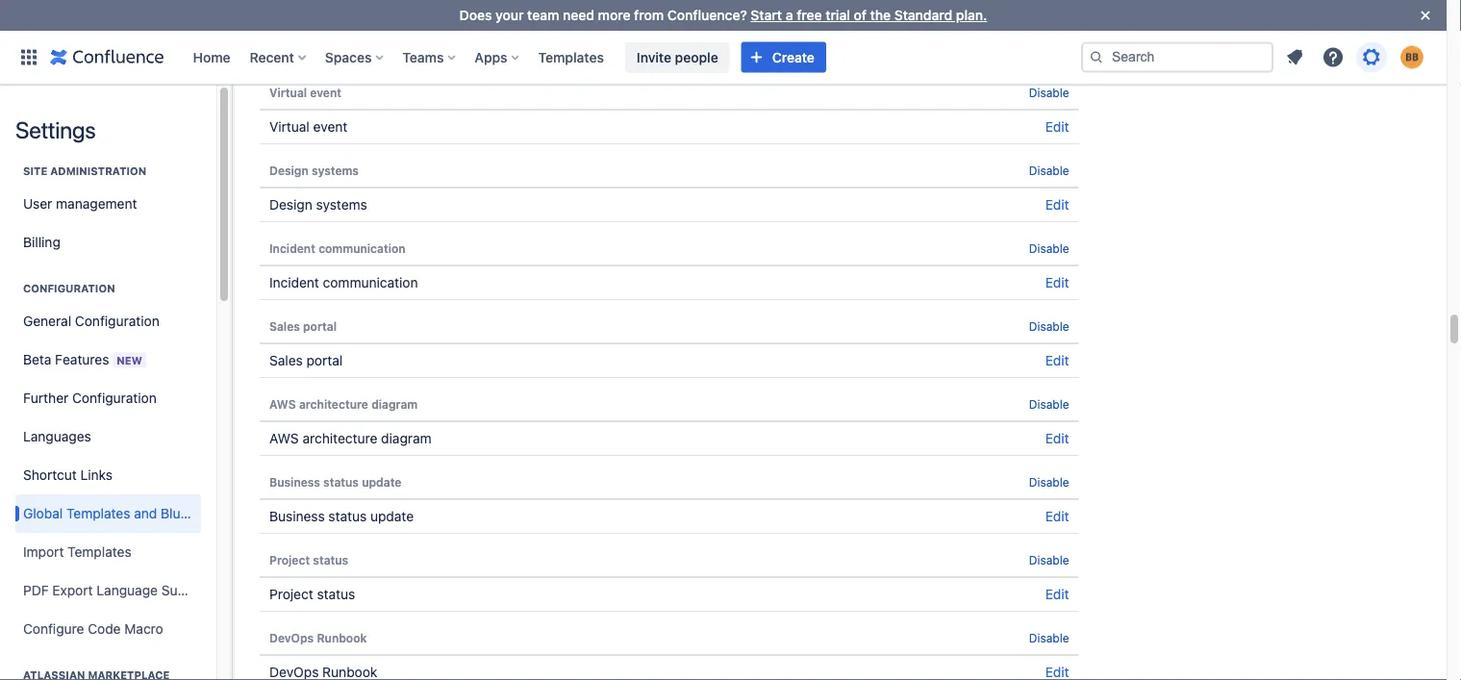 Task type: describe. For each thing, give the bounding box(es) containing it.
of
[[854, 7, 867, 23]]

beta
[[23, 351, 51, 367]]

invite
[[637, 49, 671, 65]]

0 vertical spatial configuration
[[23, 282, 115, 295]]

project status for edit
[[269, 586, 355, 602]]

architecture for edit
[[303, 430, 377, 446]]

user
[[23, 196, 52, 212]]

edit link for incident communication
[[1045, 275, 1069, 291]]

communication for disable
[[319, 241, 406, 255]]

aws architecture diagram for edit
[[269, 430, 432, 446]]

teams button
[[397, 42, 463, 73]]

portal for disable
[[303, 319, 337, 333]]

edit link for virtual event
[[1045, 119, 1069, 135]]

configure code macro link
[[15, 610, 201, 648]]

settings
[[15, 116, 96, 143]]

edit for incident communication
[[1045, 275, 1069, 291]]

update for disable
[[362, 475, 402, 489]]

start a free trial of the standard plan. link
[[751, 7, 987, 23]]

disable link for project status
[[1029, 553, 1069, 567]]

further configuration
[[23, 390, 157, 406]]

help icon image
[[1322, 46, 1345, 69]]

code
[[88, 621, 121, 637]]

systems for edit
[[316, 197, 367, 213]]

invite people
[[637, 49, 718, 65]]

8 disable link from the top
[[1029, 631, 1069, 645]]

shortcut links link
[[15, 456, 201, 494]]

edit for aws architecture diagram
[[1045, 430, 1069, 446]]

your
[[496, 7, 524, 23]]

global element
[[12, 30, 1081, 84]]

templates inside global element
[[538, 49, 604, 65]]

user management
[[23, 196, 137, 212]]

sales portal for disable
[[269, 319, 337, 333]]

aws for edit
[[269, 430, 299, 446]]

export
[[52, 582, 93, 598]]

general configuration link
[[15, 302, 201, 341]]

incident communication for disable
[[269, 241, 406, 255]]

features
[[55, 351, 109, 367]]

global templates and blueprints
[[23, 506, 223, 521]]

create button
[[741, 42, 826, 73]]

status for edit link for business status update
[[328, 508, 367, 524]]

templates for global templates and blueprints
[[66, 506, 130, 521]]

and
[[134, 506, 157, 521]]

a
[[786, 7, 793, 23]]

design for edit
[[269, 197, 312, 213]]

import templates link
[[15, 533, 201, 571]]

import
[[23, 544, 64, 560]]

disable for sales portal
[[1029, 319, 1069, 333]]

free
[[797, 7, 822, 23]]

diagram for disable
[[371, 397, 418, 411]]

virtual for disable
[[269, 86, 307, 99]]

incident communication for edit
[[269, 275, 418, 291]]

disable link for design systems
[[1029, 164, 1069, 177]]

dependency mapping
[[269, 41, 406, 57]]

start
[[751, 7, 782, 23]]

event for edit
[[313, 119, 348, 135]]

edit link for project status
[[1045, 586, 1069, 602]]

configure
[[23, 621, 84, 637]]

need
[[563, 7, 594, 23]]

from
[[634, 7, 664, 23]]

your profile and preferences image
[[1401, 46, 1424, 69]]

status for project status's edit link
[[317, 586, 355, 602]]

apps button
[[469, 42, 527, 73]]

standard
[[894, 7, 953, 23]]

links
[[80, 467, 113, 483]]

runbook
[[317, 631, 367, 645]]

architecture for disable
[[299, 397, 368, 411]]

management
[[56, 196, 137, 212]]

the
[[870, 7, 891, 23]]

project status for disable
[[269, 553, 348, 567]]

invite people button
[[625, 42, 730, 73]]

global templates and blueprints link
[[15, 494, 223, 533]]

notification icon image
[[1283, 46, 1306, 69]]

edit for virtual event
[[1045, 119, 1069, 135]]

dependency
[[269, 41, 348, 57]]

team
[[527, 7, 559, 23]]

site administration
[[23, 165, 146, 177]]

sales portal for edit
[[269, 353, 343, 368]]

aws architecture diagram for disable
[[269, 397, 418, 411]]

templates link
[[533, 42, 610, 73]]

user management link
[[15, 185, 201, 223]]

collapse sidebar image
[[210, 94, 252, 133]]

status for disable link associated with project status
[[313, 553, 348, 567]]

8 disable from the top
[[1029, 631, 1069, 645]]

disable link for sales portal
[[1029, 319, 1069, 333]]

incident for disable
[[269, 241, 315, 255]]

import templates
[[23, 544, 131, 560]]

edit for project status
[[1045, 586, 1069, 602]]

apps
[[475, 49, 508, 65]]

business for disable
[[269, 475, 320, 489]]

pdf export language support
[[23, 582, 211, 598]]

edit link for business status update
[[1045, 508, 1069, 524]]

project for edit
[[269, 586, 313, 602]]

global
[[23, 506, 63, 521]]

status for disable link corresponding to business status update
[[323, 475, 359, 489]]

home link
[[187, 42, 236, 73]]

disable link for virtual event
[[1029, 86, 1069, 99]]

virtual for edit
[[269, 119, 310, 135]]

recent
[[250, 49, 294, 65]]

search image
[[1089, 50, 1104, 65]]

Search field
[[1081, 42, 1274, 73]]

recent button
[[244, 42, 313, 73]]

spaces button
[[319, 42, 391, 73]]

edit for business status update
[[1045, 508, 1069, 524]]

systems for disable
[[312, 164, 359, 177]]

teams
[[402, 49, 444, 65]]



Task type: vqa. For each thing, say whether or not it's contained in the screenshot.
estimate
no



Task type: locate. For each thing, give the bounding box(es) containing it.
0 vertical spatial aws architecture diagram
[[269, 397, 418, 411]]

1 vertical spatial event
[[313, 119, 348, 135]]

4 edit from the top
[[1045, 275, 1069, 291]]

configuration up 'general'
[[23, 282, 115, 295]]

0 vertical spatial portal
[[303, 319, 337, 333]]

1 business from the top
[[269, 475, 320, 489]]

1 vertical spatial templates
[[66, 506, 130, 521]]

home
[[193, 49, 230, 65]]

configuration
[[23, 282, 115, 295], [75, 313, 159, 329], [72, 390, 157, 406]]

8 edit from the top
[[1045, 586, 1069, 602]]

aws for disable
[[269, 397, 296, 411]]

0 vertical spatial business
[[269, 475, 320, 489]]

1 design systems from the top
[[269, 164, 359, 177]]

0 vertical spatial design
[[269, 164, 309, 177]]

1 virtual from the top
[[269, 86, 307, 99]]

disable link
[[1029, 86, 1069, 99], [1029, 164, 1069, 177], [1029, 241, 1069, 255], [1029, 319, 1069, 333], [1029, 397, 1069, 411], [1029, 475, 1069, 489], [1029, 553, 1069, 567], [1029, 631, 1069, 645]]

1 vertical spatial portal
[[306, 353, 343, 368]]

0 vertical spatial communication
[[319, 241, 406, 255]]

event
[[310, 86, 342, 99], [313, 119, 348, 135]]

project for disable
[[269, 553, 310, 567]]

further configuration link
[[15, 379, 201, 418]]

edit link
[[1045, 41, 1069, 57], [1045, 119, 1069, 135], [1045, 197, 1069, 213], [1045, 275, 1069, 291], [1045, 353, 1069, 368], [1045, 430, 1069, 446], [1045, 508, 1069, 524], [1045, 586, 1069, 602]]

language
[[97, 582, 158, 598]]

6 edit from the top
[[1045, 430, 1069, 446]]

status
[[323, 475, 359, 489], [328, 508, 367, 524], [313, 553, 348, 567], [317, 586, 355, 602]]

1 vertical spatial sales portal
[[269, 353, 343, 368]]

configuration up new
[[75, 313, 159, 329]]

1 vertical spatial diagram
[[381, 430, 432, 446]]

2 vertical spatial configuration
[[72, 390, 157, 406]]

sales for edit
[[269, 353, 303, 368]]

1 vertical spatial incident
[[269, 275, 319, 291]]

1 vertical spatial design
[[269, 197, 312, 213]]

templates down the need
[[538, 49, 604, 65]]

site administration group
[[15, 144, 201, 267]]

does your team need more from confluence? start a free trial of the standard plan.
[[459, 7, 987, 23]]

5 edit from the top
[[1045, 353, 1069, 368]]

1 edit from the top
[[1045, 41, 1069, 57]]

1 vertical spatial aws
[[269, 430, 299, 446]]

3 edit from the top
[[1045, 197, 1069, 213]]

1 vertical spatial incident communication
[[269, 275, 418, 291]]

trial
[[826, 7, 850, 23]]

devops runbook
[[269, 631, 367, 645]]

6 disable link from the top
[[1029, 475, 1069, 489]]

disable
[[1029, 86, 1069, 99], [1029, 164, 1069, 177], [1029, 241, 1069, 255], [1029, 319, 1069, 333], [1029, 397, 1069, 411], [1029, 475, 1069, 489], [1029, 553, 1069, 567], [1029, 631, 1069, 645]]

0 vertical spatial aws
[[269, 397, 296, 411]]

further
[[23, 390, 69, 406]]

spaces
[[325, 49, 372, 65]]

1 business status update from the top
[[269, 475, 402, 489]]

7 disable from the top
[[1029, 553, 1069, 567]]

design systems for edit
[[269, 197, 367, 213]]

incident
[[269, 241, 315, 255], [269, 275, 319, 291]]

2 virtual from the top
[[269, 119, 310, 135]]

people
[[675, 49, 718, 65]]

1 sales from the top
[[269, 319, 300, 333]]

6 disable from the top
[[1029, 475, 1069, 489]]

systems
[[312, 164, 359, 177], [316, 197, 367, 213]]

3 edit link from the top
[[1045, 197, 1069, 213]]

banner
[[0, 30, 1447, 85]]

1 virtual event from the top
[[269, 86, 342, 99]]

1 vertical spatial virtual event
[[269, 119, 348, 135]]

2 sales from the top
[[269, 353, 303, 368]]

appswitcher icon image
[[17, 46, 40, 69]]

devops
[[269, 631, 314, 645]]

0 vertical spatial project status
[[269, 553, 348, 567]]

6 edit link from the top
[[1045, 430, 1069, 446]]

confluence image
[[50, 46, 164, 69], [50, 46, 164, 69]]

configuration for general
[[75, 313, 159, 329]]

administration
[[50, 165, 146, 177]]

2 sales portal from the top
[[269, 353, 343, 368]]

edit link for design systems
[[1045, 197, 1069, 213]]

1 design from the top
[[269, 164, 309, 177]]

1 aws from the top
[[269, 397, 296, 411]]

create
[[772, 49, 815, 65]]

templates up pdf export language support link
[[68, 544, 131, 560]]

sales portal
[[269, 319, 337, 333], [269, 353, 343, 368]]

1 incident communication from the top
[[269, 241, 406, 255]]

0 vertical spatial project
[[269, 553, 310, 567]]

1 vertical spatial architecture
[[303, 430, 377, 446]]

2 disable from the top
[[1029, 164, 1069, 177]]

1 vertical spatial project status
[[269, 586, 355, 602]]

8 edit link from the top
[[1045, 586, 1069, 602]]

2 business status update from the top
[[269, 508, 414, 524]]

aws architecture diagram
[[269, 397, 418, 411], [269, 430, 432, 446]]

configuration up languages 'link'
[[72, 390, 157, 406]]

templates
[[538, 49, 604, 65], [66, 506, 130, 521], [68, 544, 131, 560]]

virtual event for disable
[[269, 86, 342, 99]]

1 vertical spatial update
[[370, 508, 414, 524]]

3 disable link from the top
[[1029, 241, 1069, 255]]

shortcut
[[23, 467, 77, 483]]

sales
[[269, 319, 300, 333], [269, 353, 303, 368]]

disable for business status update
[[1029, 475, 1069, 489]]

2 business from the top
[[269, 508, 325, 524]]

1 vertical spatial sales
[[269, 353, 303, 368]]

event for disable
[[310, 86, 342, 99]]

edit for design systems
[[1045, 197, 1069, 213]]

templates inside 'link'
[[66, 506, 130, 521]]

business status update
[[269, 475, 402, 489], [269, 508, 414, 524]]

macro
[[124, 621, 163, 637]]

virtual event
[[269, 86, 342, 99], [269, 119, 348, 135]]

4 disable link from the top
[[1029, 319, 1069, 333]]

2 incident from the top
[[269, 275, 319, 291]]

edit link for aws architecture diagram
[[1045, 430, 1069, 446]]

edit link for dependency mapping
[[1045, 41, 1069, 57]]

2 aws architecture diagram from the top
[[269, 430, 432, 446]]

2 aws from the top
[[269, 430, 299, 446]]

0 vertical spatial architecture
[[299, 397, 368, 411]]

2 vertical spatial templates
[[68, 544, 131, 560]]

incident for edit
[[269, 275, 319, 291]]

7 edit link from the top
[[1045, 508, 1069, 524]]

languages
[[23, 429, 91, 444]]

shortcut links
[[23, 467, 113, 483]]

update for edit
[[370, 508, 414, 524]]

2 design from the top
[[269, 197, 312, 213]]

5 disable from the top
[[1029, 397, 1069, 411]]

more
[[598, 7, 631, 23]]

beta features new
[[23, 351, 142, 367]]

7 disable link from the top
[[1029, 553, 1069, 567]]

3 disable from the top
[[1029, 241, 1069, 255]]

edit link for sales portal
[[1045, 353, 1069, 368]]

project status
[[269, 553, 348, 567], [269, 586, 355, 602]]

1 sales portal from the top
[[269, 319, 337, 333]]

design for disable
[[269, 164, 309, 177]]

7 edit from the top
[[1045, 508, 1069, 524]]

disable for project status
[[1029, 553, 1069, 567]]

0 vertical spatial incident
[[269, 241, 315, 255]]

edit for sales portal
[[1045, 353, 1069, 368]]

0 vertical spatial design systems
[[269, 164, 359, 177]]

plan.
[[956, 7, 987, 23]]

virtual
[[269, 86, 307, 99], [269, 119, 310, 135]]

4 disable from the top
[[1029, 319, 1069, 333]]

1 project from the top
[[269, 553, 310, 567]]

configuration inside general configuration link
[[75, 313, 159, 329]]

0 vertical spatial sales
[[269, 319, 300, 333]]

disable link for business status update
[[1029, 475, 1069, 489]]

communication for edit
[[323, 275, 418, 291]]

general configuration
[[23, 313, 159, 329]]

disable for incident communication
[[1029, 241, 1069, 255]]

1 disable link from the top
[[1029, 86, 1069, 99]]

disable for aws architecture diagram
[[1029, 397, 1069, 411]]

configuration inside further configuration "link"
[[72, 390, 157, 406]]

0 vertical spatial update
[[362, 475, 402, 489]]

architecture
[[299, 397, 368, 411], [303, 430, 377, 446]]

virtual down recent dropdown button
[[269, 86, 307, 99]]

1 vertical spatial configuration
[[75, 313, 159, 329]]

edit for dependency mapping
[[1045, 41, 1069, 57]]

1 project status from the top
[[269, 553, 348, 567]]

close image
[[1414, 4, 1437, 27]]

pdf
[[23, 582, 49, 598]]

does
[[459, 7, 492, 23]]

1 vertical spatial project
[[269, 586, 313, 602]]

confluence?
[[668, 7, 747, 23]]

1 disable from the top
[[1029, 86, 1069, 99]]

1 aws architecture diagram from the top
[[269, 397, 418, 411]]

virtual right collapse sidebar icon
[[269, 119, 310, 135]]

0 vertical spatial templates
[[538, 49, 604, 65]]

1 vertical spatial business
[[269, 508, 325, 524]]

2 design systems from the top
[[269, 197, 367, 213]]

2 virtual event from the top
[[269, 119, 348, 135]]

virtual event down the dependency
[[269, 86, 342, 99]]

1 vertical spatial communication
[[323, 275, 418, 291]]

0 vertical spatial incident communication
[[269, 241, 406, 255]]

portal for edit
[[306, 353, 343, 368]]

languages link
[[15, 418, 201, 456]]

pdf export language support link
[[15, 571, 211, 610]]

communication
[[319, 241, 406, 255], [323, 275, 418, 291]]

2 edit link from the top
[[1045, 119, 1069, 135]]

project
[[269, 553, 310, 567], [269, 586, 313, 602]]

design systems for disable
[[269, 164, 359, 177]]

1 vertical spatial business status update
[[269, 508, 414, 524]]

1 vertical spatial virtual
[[269, 119, 310, 135]]

1 vertical spatial systems
[[316, 197, 367, 213]]

settings icon image
[[1360, 46, 1383, 69]]

disable for virtual event
[[1029, 86, 1069, 99]]

billing link
[[15, 223, 201, 262]]

disable link for incident communication
[[1029, 241, 1069, 255]]

5 edit link from the top
[[1045, 353, 1069, 368]]

business
[[269, 475, 320, 489], [269, 508, 325, 524]]

sales for disable
[[269, 319, 300, 333]]

2 incident communication from the top
[[269, 275, 418, 291]]

general
[[23, 313, 71, 329]]

configure code macro
[[23, 621, 163, 637]]

diagram for edit
[[381, 430, 432, 446]]

0 vertical spatial event
[[310, 86, 342, 99]]

2 disable link from the top
[[1029, 164, 1069, 177]]

2 edit from the top
[[1045, 119, 1069, 135]]

blueprints
[[161, 506, 223, 521]]

2 project from the top
[[269, 586, 313, 602]]

business status update for edit
[[269, 508, 414, 524]]

virtual event for edit
[[269, 119, 348, 135]]

banner containing home
[[0, 30, 1447, 85]]

portal
[[303, 319, 337, 333], [306, 353, 343, 368]]

4 edit link from the top
[[1045, 275, 1069, 291]]

0 vertical spatial virtual event
[[269, 86, 342, 99]]

mapping
[[351, 41, 406, 57]]

0 vertical spatial systems
[[312, 164, 359, 177]]

templates for import templates
[[68, 544, 131, 560]]

0 vertical spatial virtual
[[269, 86, 307, 99]]

diagram
[[371, 397, 418, 411], [381, 430, 432, 446]]

disable link for aws architecture diagram
[[1029, 397, 1069, 411]]

1 edit link from the top
[[1045, 41, 1069, 57]]

business status update for disable
[[269, 475, 402, 489]]

update
[[362, 475, 402, 489], [370, 508, 414, 524]]

1 vertical spatial aws architecture diagram
[[269, 430, 432, 446]]

disable for design systems
[[1029, 164, 1069, 177]]

5 disable link from the top
[[1029, 397, 1069, 411]]

support
[[161, 582, 211, 598]]

2 project status from the top
[[269, 586, 355, 602]]

business for edit
[[269, 508, 325, 524]]

templates down links
[[66, 506, 130, 521]]

site
[[23, 165, 47, 177]]

1 incident from the top
[[269, 241, 315, 255]]

billing
[[23, 234, 60, 250]]

0 vertical spatial sales portal
[[269, 319, 337, 333]]

virtual event down recent dropdown button
[[269, 119, 348, 135]]

new
[[117, 354, 142, 367]]

aws
[[269, 397, 296, 411], [269, 430, 299, 446]]

configuration for further
[[72, 390, 157, 406]]

configuration group
[[15, 262, 223, 654]]

design
[[269, 164, 309, 177], [269, 197, 312, 213]]

1 vertical spatial design systems
[[269, 197, 367, 213]]

incident communication
[[269, 241, 406, 255], [269, 275, 418, 291]]

0 vertical spatial business status update
[[269, 475, 402, 489]]

0 vertical spatial diagram
[[371, 397, 418, 411]]



